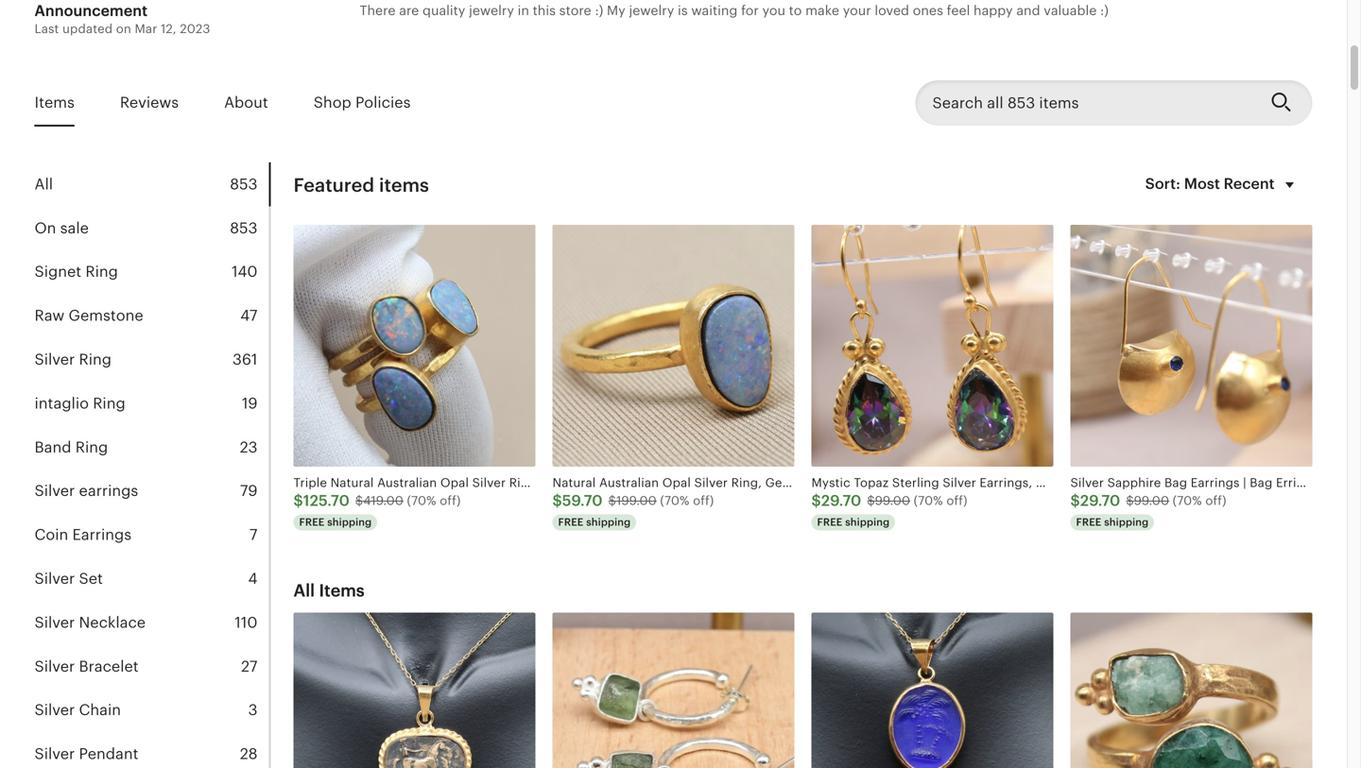 Task type: vqa. For each thing, say whether or not it's contained in the screenshot.
23
yes



Task type: locate. For each thing, give the bounding box(es) containing it.
items down the last
[[35, 94, 75, 111]]

shipping
[[327, 517, 372, 529], [586, 517, 631, 529], [845, 517, 890, 529], [1105, 517, 1149, 529]]

off) for natural australian opal silver ring,  gemstone silver ring, engagement ring, sterling silver ring, gift for her, birthstone ring image
[[693, 494, 714, 508]]

0 vertical spatial 853
[[230, 176, 258, 193]]

$
[[294, 493, 303, 510], [553, 493, 562, 510], [812, 493, 821, 510], [1071, 493, 1081, 510], [355, 494, 363, 508], [609, 494, 617, 508], [867, 494, 875, 508], [1126, 494, 1134, 508]]

1 horizontal spatial jewelry
[[629, 3, 674, 18]]

1 jewelry from the left
[[469, 3, 514, 18]]

silver ring
[[35, 351, 112, 368]]

1 29.70 from the left
[[821, 493, 862, 510]]

ring right band
[[75, 439, 108, 456]]

(70% inside $ 59.70 $ 199.00 (70% off) free shipping
[[660, 494, 690, 508]]

7 tab from the top
[[35, 426, 269, 470]]

4 off) from the left
[[1206, 494, 1227, 508]]

6 silver from the top
[[35, 702, 75, 719]]

ring for silver ring
[[79, 351, 112, 368]]

(70% inside $ 125.70 $ 419.00 (70% off) free shipping
[[407, 494, 436, 508]]

12 tab from the top
[[35, 645, 269, 689]]

ring down raw gemstone
[[79, 351, 112, 368]]

1 vertical spatial all
[[294, 582, 315, 601]]

antique greek intaglio horse 925 sterling silver necklace, solid sterling necklace gift for her mothers day image
[[294, 613, 536, 769]]

ring for band ring
[[75, 439, 108, 456]]

27
[[241, 658, 258, 675]]

5 silver from the top
[[35, 658, 75, 675]]

quality
[[423, 3, 466, 18]]

free inside $ 59.70 $ 199.00 (70% off) free shipping
[[558, 517, 584, 529]]

1 horizontal spatial $ 29.70 $ 99.00 (70% off) free shipping
[[1071, 493, 1227, 529]]

silver down band
[[35, 483, 75, 500]]

14 tab from the top
[[35, 733, 269, 769]]

intaglio ring
[[35, 395, 125, 412]]

3 silver from the top
[[35, 571, 75, 588]]

0 horizontal spatial jewelry
[[469, 3, 514, 18]]

2 99.00 from the left
[[1134, 494, 1170, 508]]

3 tab from the top
[[35, 250, 269, 294]]

silver down silver set at the bottom left of page
[[35, 614, 75, 631]]

ring
[[85, 264, 118, 281], [79, 351, 112, 368], [93, 395, 125, 412], [75, 439, 108, 456]]

:) right valuable on the right top
[[1101, 3, 1109, 18]]

5 tab from the top
[[35, 338, 269, 382]]

ones
[[913, 3, 944, 18]]

13 tab from the top
[[35, 689, 269, 733]]

tab containing on sale
[[35, 206, 269, 250]]

silver sapphire bag earrings | bag errings | elegant 925k silver jewelry | authentic earrings | handmade 925k silver jewelry image
[[1071, 225, 1313, 467]]

all items
[[294, 582, 365, 601]]

2 off) from the left
[[693, 494, 714, 508]]

1 silver from the top
[[35, 351, 75, 368]]

silver bracelet
[[35, 658, 139, 675]]

band
[[35, 439, 71, 456]]

silver down raw
[[35, 351, 75, 368]]

4 silver from the top
[[35, 614, 75, 631]]

1 off) from the left
[[440, 494, 461, 508]]

reviews
[[120, 94, 179, 111]]

tab containing silver ring
[[35, 338, 269, 382]]

6 tab from the top
[[35, 382, 269, 426]]

shipping inside $ 125.70 $ 419.00 (70% off) free shipping
[[327, 517, 372, 529]]

1 vertical spatial 853
[[230, 220, 258, 237]]

my
[[607, 3, 626, 18]]

items down $ 125.70 $ 419.00 (70% off) free shipping
[[319, 582, 365, 601]]

silver down silver chain
[[35, 746, 75, 763]]

2 $ 29.70 $ 99.00 (70% off) free shipping from the left
[[1071, 493, 1227, 529]]

silver pendant
[[35, 746, 138, 763]]

shipping for natural australian opal silver ring,  gemstone silver ring, engagement ring, sterling silver ring, gift for her, birthstone ring image
[[586, 517, 631, 529]]

0 vertical spatial all
[[35, 176, 53, 193]]

sort: most recent
[[1146, 175, 1275, 193]]

99.00
[[875, 494, 911, 508], [1134, 494, 1170, 508]]

1 vertical spatial items
[[319, 582, 365, 601]]

0 horizontal spatial 99.00
[[875, 494, 911, 508]]

tab containing signet ring
[[35, 250, 269, 294]]

3 free from the left
[[817, 517, 843, 529]]

1 horizontal spatial 29.70
[[1081, 493, 1121, 510]]

off) inside $ 59.70 $ 199.00 (70% off) free shipping
[[693, 494, 714, 508]]

mar
[[135, 22, 157, 36]]

:) left my
[[595, 3, 604, 18]]

free for triple natural australian opal silver ring,  gemstone silver ring, engagement ring, sterling silver ring, gift for her, birthstone ring 'image'
[[299, 517, 325, 529]]

$ 59.70 $ 199.00 (70% off) free shipping
[[553, 493, 714, 529]]

0 horizontal spatial all
[[35, 176, 53, 193]]

3
[[248, 702, 258, 719]]

free inside $ 125.70 $ 419.00 (70% off) free shipping
[[299, 517, 325, 529]]

shop policies link
[[314, 81, 411, 125]]

earrings
[[72, 527, 132, 544]]

tab containing silver bracelet
[[35, 645, 269, 689]]

$ 29.70 $ 99.00 (70% off) free shipping for silver sapphire bag earrings | bag errings | elegant 925k silver jewelry | authentic earrings | handmade 925k silver jewelry image
[[1071, 493, 1227, 529]]

(70%
[[407, 494, 436, 508], [660, 494, 690, 508], [914, 494, 943, 508], [1173, 494, 1202, 508]]

1 tab from the top
[[35, 163, 269, 206]]

29.70 for silver sapphire bag earrings | bag errings | elegant 925k silver jewelry | authentic earrings | handmade 925k silver jewelry image
[[1081, 493, 1121, 510]]

tab
[[35, 163, 269, 206], [35, 206, 269, 250], [35, 250, 269, 294], [35, 294, 269, 338], [35, 338, 269, 382], [35, 382, 269, 426], [35, 426, 269, 470], [35, 470, 269, 513], [35, 513, 269, 557], [35, 557, 269, 601], [35, 601, 269, 645], [35, 645, 269, 689], [35, 689, 269, 733], [35, 733, 269, 769]]

1 $ 29.70 $ 99.00 (70% off) free shipping from the left
[[812, 493, 968, 529]]

jewelry left in
[[469, 3, 514, 18]]

coin earrings
[[35, 527, 132, 544]]

29.70
[[821, 493, 862, 510], [1081, 493, 1121, 510]]

140
[[232, 264, 258, 281]]

3 shipping from the left
[[845, 517, 890, 529]]

99.00 for silver sapphire bag earrings | bag errings | elegant 925k silver jewelry | authentic earrings | handmade 925k silver jewelry image
[[1134, 494, 1170, 508]]

3 off) from the left
[[947, 494, 968, 508]]

shop
[[314, 94, 352, 111]]

1 99.00 from the left
[[875, 494, 911, 508]]

silver for silver pendant
[[35, 746, 75, 763]]

1 horizontal spatial all
[[294, 582, 315, 601]]

sort:
[[1146, 175, 1181, 193]]

2 tab from the top
[[35, 206, 269, 250]]

:)
[[595, 3, 604, 18], [1101, 3, 1109, 18]]

9 tab from the top
[[35, 513, 269, 557]]

853
[[230, 176, 258, 193], [230, 220, 258, 237]]

items
[[35, 94, 75, 111], [319, 582, 365, 601]]

silver necklace
[[35, 614, 146, 631]]

announcement last updated on mar 12, 2023
[[35, 3, 210, 36]]

free for the mystic topaz sterling silver earrings, dangle drop earrings personalized gifts for, topaz earrings drop dangle gift for her image
[[817, 517, 843, 529]]

items
[[379, 174, 429, 196]]

4 tab from the top
[[35, 294, 269, 338]]

361
[[233, 351, 258, 368]]

1 horizontal spatial :)
[[1101, 3, 1109, 18]]

silver up silver chain
[[35, 658, 75, 675]]

2 free from the left
[[558, 517, 584, 529]]

on sale
[[35, 220, 89, 237]]

2 silver from the top
[[35, 483, 75, 500]]

about
[[224, 94, 268, 111]]

earrings
[[79, 483, 138, 500]]

2023
[[180, 22, 210, 36]]

2 853 from the top
[[230, 220, 258, 237]]

free for natural australian opal silver ring,  gemstone silver ring, engagement ring, sterling silver ring, gift for her, birthstone ring image
[[558, 517, 584, 529]]

(70% for triple natural australian opal silver ring,  gemstone silver ring, engagement ring, sterling silver ring, gift for her, birthstone ring 'image'
[[407, 494, 436, 508]]

2 shipping from the left
[[586, 517, 631, 529]]

(70% for natural australian opal silver ring,  gemstone silver ring, engagement ring, sterling silver ring, gift for her, birthstone ring image
[[660, 494, 690, 508]]

853 up 140
[[230, 220, 258, 237]]

4
[[248, 571, 258, 588]]

4 free from the left
[[1076, 517, 1102, 529]]

8 tab from the top
[[35, 470, 269, 513]]

pendant
[[79, 746, 138, 763]]

1 free from the left
[[299, 517, 325, 529]]

tab containing raw gemstone
[[35, 294, 269, 338]]

0 horizontal spatial :)
[[595, 3, 604, 18]]

ring right intaglio
[[93, 395, 125, 412]]

chain
[[79, 702, 121, 719]]

3 (70% from the left
[[914, 494, 943, 508]]

silver
[[35, 351, 75, 368], [35, 483, 75, 500], [35, 571, 75, 588], [35, 614, 75, 631], [35, 658, 75, 675], [35, 702, 75, 719], [35, 746, 75, 763]]

1 853 from the top
[[230, 176, 258, 193]]

10 tab from the top
[[35, 557, 269, 601]]

all for all
[[35, 176, 53, 193]]

all for all items
[[294, 582, 315, 601]]

off)
[[440, 494, 461, 508], [693, 494, 714, 508], [947, 494, 968, 508], [1206, 494, 1227, 508]]

59.70
[[562, 493, 603, 510]]

all right 4
[[294, 582, 315, 601]]

29.70 for the mystic topaz sterling silver earrings, dangle drop earrings personalized gifts for, topaz earrings drop dangle gift for her image
[[821, 493, 862, 510]]

silver left chain
[[35, 702, 75, 719]]

all up the on
[[35, 176, 53, 193]]

2 (70% from the left
[[660, 494, 690, 508]]

free
[[299, 517, 325, 529], [558, 517, 584, 529], [817, 517, 843, 529], [1076, 517, 1102, 529]]

shipping inside $ 59.70 $ 199.00 (70% off) free shipping
[[586, 517, 631, 529]]

$ 29.70 $ 99.00 (70% off) free shipping
[[812, 493, 968, 529], [1071, 493, 1227, 529]]

1 (70% from the left
[[407, 494, 436, 508]]

signet ring
[[35, 264, 118, 281]]

7 silver from the top
[[35, 746, 75, 763]]

mystic topaz sterling silver earrings, dangle drop earrings personalized gifts for, topaz earrings drop dangle gift for her image
[[812, 225, 1054, 467]]

4 shipping from the left
[[1105, 517, 1149, 529]]

featured
[[294, 174, 375, 196]]

on
[[35, 220, 56, 237]]

store
[[559, 3, 592, 18]]

shipping for triple natural australian opal silver ring,  gemstone silver ring, engagement ring, sterling silver ring, gift for her, birthstone ring 'image'
[[327, 517, 372, 529]]

all inside sections tab list
[[35, 176, 53, 193]]

ring right signet
[[85, 264, 118, 281]]

4 (70% from the left
[[1173, 494, 1202, 508]]

silver earrings
[[35, 483, 138, 500]]

silver chain
[[35, 702, 121, 719]]

12,
[[161, 22, 177, 36]]

1 shipping from the left
[[327, 517, 372, 529]]

0 horizontal spatial items
[[35, 94, 75, 111]]

853 down about link
[[230, 176, 258, 193]]

ring for intaglio ring
[[93, 395, 125, 412]]

this
[[533, 3, 556, 18]]

valuable
[[1044, 3, 1097, 18]]

jewelry left is
[[629, 3, 674, 18]]

0 vertical spatial items
[[35, 94, 75, 111]]

2 29.70 from the left
[[1081, 493, 1121, 510]]

sort: most recent button
[[1134, 163, 1313, 208]]

bracelet
[[79, 658, 139, 675]]

reviews link
[[120, 81, 179, 125]]

jewelry
[[469, 3, 514, 18], [629, 3, 674, 18]]

silver left set in the bottom left of the page
[[35, 571, 75, 588]]

tab containing intaglio ring
[[35, 382, 269, 426]]

off) inside $ 125.70 $ 419.00 (70% off) free shipping
[[440, 494, 461, 508]]

last
[[35, 22, 59, 36]]

11 tab from the top
[[35, 601, 269, 645]]

0 horizontal spatial $ 29.70 $ 99.00 (70% off) free shipping
[[812, 493, 968, 529]]

1 horizontal spatial 99.00
[[1134, 494, 1170, 508]]

tab containing all
[[35, 163, 269, 206]]

raw
[[35, 307, 65, 324]]

tab containing silver earrings
[[35, 470, 269, 513]]

and
[[1017, 3, 1041, 18]]

0 horizontal spatial 29.70
[[821, 493, 862, 510]]

all
[[35, 176, 53, 193], [294, 582, 315, 601]]



Task type: describe. For each thing, give the bounding box(es) containing it.
125.70
[[303, 493, 350, 510]]

79
[[240, 483, 258, 500]]

19
[[242, 395, 258, 412]]

shipping for silver sapphire bag earrings | bag errings | elegant 925k silver jewelry | authentic earrings | handmade 925k silver jewelry image
[[1105, 517, 1149, 529]]

in
[[518, 3, 529, 18]]

off) for triple natural australian opal silver ring,  gemstone silver ring, engagement ring, sterling silver ring, gift for her, birthstone ring 'image'
[[440, 494, 461, 508]]

loved
[[875, 3, 910, 18]]

47
[[240, 307, 258, 324]]

necklace
[[79, 614, 146, 631]]

is
[[678, 3, 688, 18]]

featured items
[[294, 174, 429, 196]]

free for silver sapphire bag earrings | bag errings | elegant 925k silver jewelry | authentic earrings | handmade 925k silver jewelry image
[[1076, 517, 1102, 529]]

recent
[[1224, 175, 1275, 193]]

raw gemstone
[[35, 307, 143, 324]]

silver set
[[35, 571, 103, 588]]

tab containing silver pendant
[[35, 733, 269, 769]]

policies
[[356, 94, 411, 111]]

silver for silver chain
[[35, 702, 75, 719]]

band ring
[[35, 439, 108, 456]]

most
[[1185, 175, 1220, 193]]

silver for silver ring
[[35, 351, 75, 368]]

silver for silver set
[[35, 571, 75, 588]]

triple natural australian opal silver ring,  gemstone silver ring, engagement ring, sterling silver ring, gift for her, birthstone ring image
[[294, 225, 536, 467]]

tab containing band ring
[[35, 426, 269, 470]]

1 :) from the left
[[595, 3, 604, 18]]

intaglio
[[35, 395, 89, 412]]

$ 125.70 $ 419.00 (70% off) free shipping
[[294, 493, 461, 529]]

28
[[240, 746, 258, 763]]

2 jewelry from the left
[[629, 3, 674, 18]]

tab containing silver set
[[35, 557, 269, 601]]

about link
[[224, 81, 268, 125]]

there are quality jewelry in this store :) my jewelry is waiting for you to make your loved ones feel happy and valuable :)
[[360, 3, 1109, 18]]

tab containing silver necklace
[[35, 601, 269, 645]]

853 for all
[[230, 176, 258, 193]]

silver for silver necklace
[[35, 614, 75, 631]]

set
[[79, 571, 103, 588]]

make
[[806, 3, 840, 18]]

sections tab list
[[35, 163, 271, 769]]

(70% for silver sapphire bag earrings | bag errings | elegant 925k silver jewelry | authentic earrings | handmade 925k silver jewelry image
[[1173, 494, 1202, 508]]

signet
[[35, 264, 81, 281]]

110
[[235, 614, 258, 631]]

silver for silver bracelet
[[35, 658, 75, 675]]

gemstone
[[69, 307, 143, 324]]

7
[[250, 527, 258, 544]]

happy
[[974, 3, 1013, 18]]

green apatite earrings, gemstone earrings, sterling silver earrings, green stone earrings, personalized gift for mom,gift for her image
[[553, 613, 795, 769]]

419.00
[[363, 494, 404, 508]]

updated
[[62, 22, 113, 36]]

announcement
[[35, 3, 148, 20]]

you
[[763, 3, 786, 18]]

are
[[399, 3, 419, 18]]

antique intaglio greek palm tree and carnelian silver pendant, carved glass pendant, greek neo classical, personalized gift for her image
[[812, 613, 1054, 769]]

199.00
[[617, 494, 657, 508]]

silver for silver earrings
[[35, 483, 75, 500]]

tab containing coin earrings
[[35, 513, 269, 557]]

off) for the mystic topaz sterling silver earrings, dangle drop earrings personalized gifts for, topaz earrings drop dangle gift for her image
[[947, 494, 968, 508]]

feel
[[947, 3, 970, 18]]

tab containing silver chain
[[35, 689, 269, 733]]

2 :) from the left
[[1101, 3, 1109, 18]]

waiting
[[692, 3, 738, 18]]

shipping for the mystic topaz sterling silver earrings, dangle drop earrings personalized gifts for, topaz earrings drop dangle gift for her image
[[845, 517, 890, 529]]

on
[[116, 22, 131, 36]]

your
[[843, 3, 871, 18]]

23
[[240, 439, 258, 456]]

(70% for the mystic topaz sterling silver earrings, dangle drop earrings personalized gifts for, topaz earrings drop dangle gift for her image
[[914, 494, 943, 508]]

853 for on sale
[[230, 220, 258, 237]]

off) for silver sapphire bag earrings | bag errings | elegant 925k silver jewelry | authentic earrings | handmade 925k silver jewelry image
[[1206, 494, 1227, 508]]

for
[[741, 3, 759, 18]]

1 horizontal spatial items
[[319, 582, 365, 601]]

coin
[[35, 527, 68, 544]]

adjustable raw emerald silver ring,  engagement ring, emerald jewelry, personalized gifts for mom, gift for her, handmade ring image
[[1071, 613, 1313, 769]]

ring for signet ring
[[85, 264, 118, 281]]

99.00 for the mystic topaz sterling silver earrings, dangle drop earrings personalized gifts for, topaz earrings drop dangle gift for her image
[[875, 494, 911, 508]]

$ 29.70 $ 99.00 (70% off) free shipping for the mystic topaz sterling silver earrings, dangle drop earrings personalized gifts for, topaz earrings drop dangle gift for her image
[[812, 493, 968, 529]]

items link
[[35, 81, 75, 125]]

there
[[360, 3, 396, 18]]

natural australian opal silver ring,  gemstone silver ring, engagement ring, sterling silver ring, gift for her, birthstone ring image
[[553, 225, 795, 467]]

to
[[789, 3, 802, 18]]

sale
[[60, 220, 89, 237]]

shop policies
[[314, 94, 411, 111]]

Search all 853 items text field
[[916, 80, 1256, 126]]



